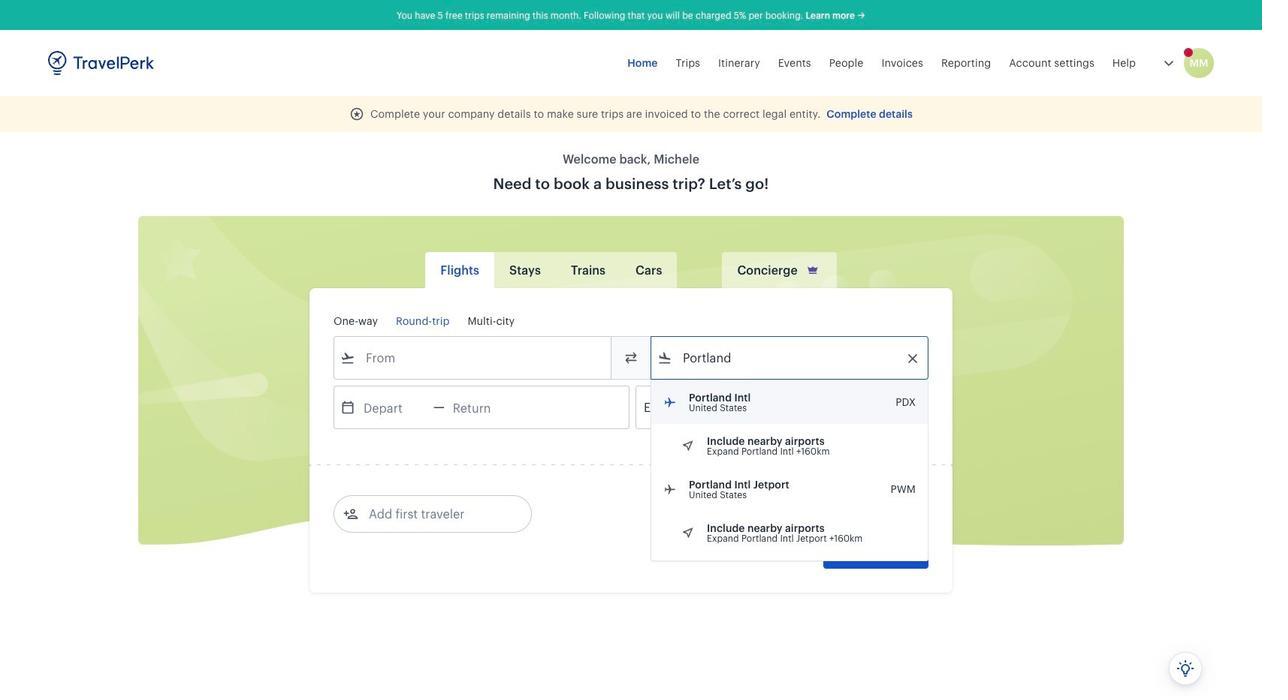 Task type: locate. For each thing, give the bounding box(es) containing it.
From search field
[[355, 346, 591, 370]]



Task type: describe. For each thing, give the bounding box(es) containing it.
To search field
[[672, 346, 908, 370]]

Add first traveler search field
[[358, 503, 515, 527]]

Depart text field
[[355, 387, 433, 429]]

Return text field
[[445, 387, 523, 429]]



